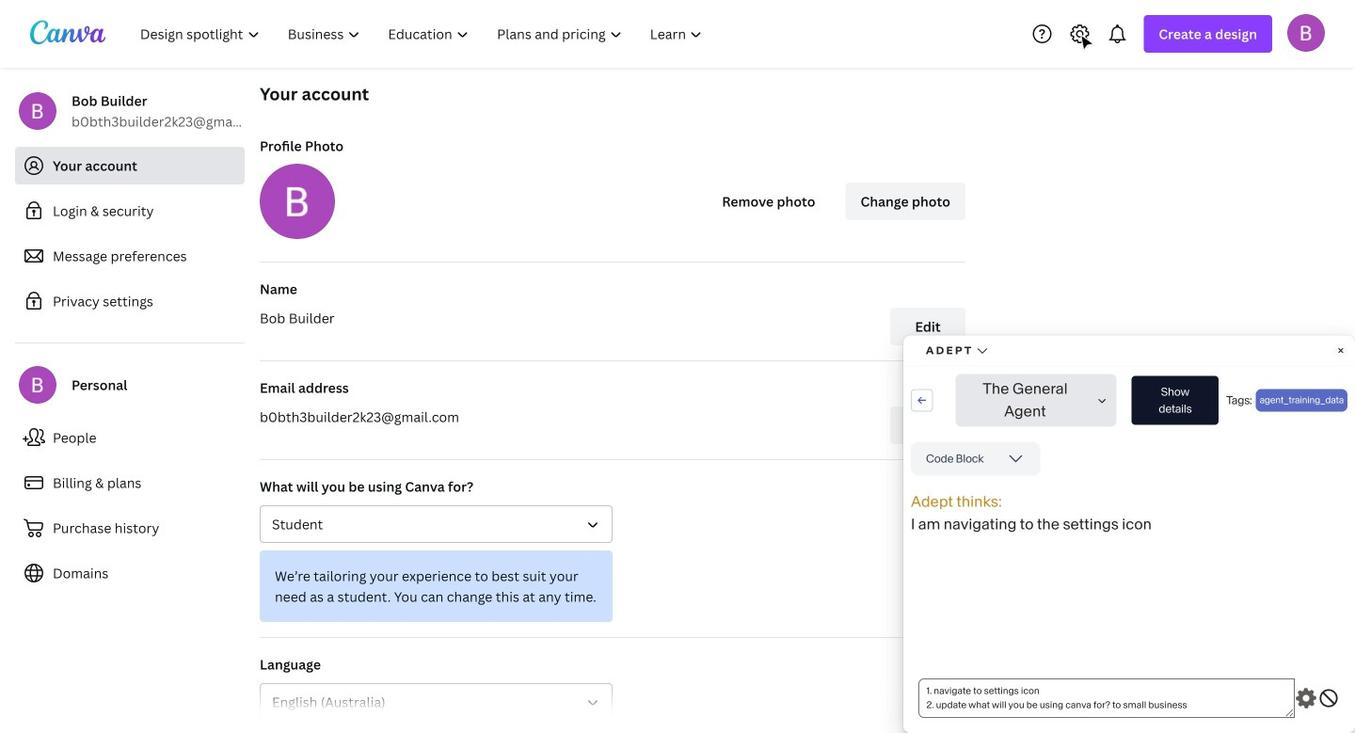 Task type: describe. For each thing, give the bounding box(es) containing it.
bob builder image
[[1288, 14, 1325, 52]]

top level navigation element
[[128, 15, 719, 53]]



Task type: locate. For each thing, give the bounding box(es) containing it.
Language: English (Australia) button
[[260, 604, 613, 642]]

None button
[[260, 505, 613, 543]]



Task type: vqa. For each thing, say whether or not it's contained in the screenshot.
language: english (australia) button
yes



